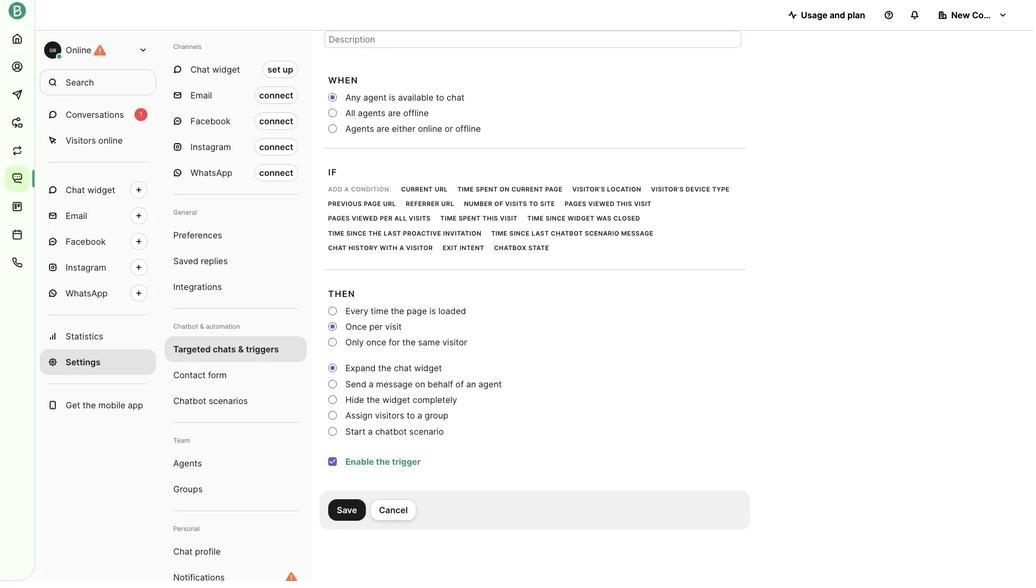Task type: vqa. For each thing, say whether or not it's contained in the screenshot.
the rightmost Chat widget
yes



Task type: locate. For each thing, give the bounding box(es) containing it.
chat
[[447, 92, 465, 103], [394, 363, 412, 374]]

0 horizontal spatial visits
[[409, 215, 431, 223]]

0 vertical spatial pages
[[565, 200, 587, 208]]

time for time since the last proactive invitation
[[328, 230, 345, 237]]

to
[[436, 92, 445, 103], [529, 200, 539, 208], [407, 410, 415, 421]]

online left "or"
[[418, 123, 443, 134]]

agents down team
[[173, 458, 202, 469]]

1 vertical spatial on
[[415, 379, 426, 390]]

1 vertical spatial instagram
[[66, 262, 106, 273]]

time up "invitation"
[[441, 215, 457, 223]]

1 horizontal spatial visitor's
[[652, 186, 684, 193]]

2 horizontal spatial to
[[529, 200, 539, 208]]

a right with
[[400, 244, 405, 252]]

a right send
[[369, 379, 374, 390]]

1 vertical spatial viewed
[[352, 215, 378, 223]]

per
[[380, 215, 393, 223], [370, 322, 383, 332]]

time inside time since widget was closed button
[[528, 215, 544, 223]]

1 vertical spatial chatbot
[[376, 426, 407, 437]]

visitor right same
[[443, 337, 468, 348]]

pages viewed per all visits
[[328, 215, 431, 223]]

chat left history
[[328, 244, 347, 252]]

to left site
[[529, 200, 539, 208]]

preferences
[[173, 230, 222, 241]]

1 vertical spatial email
[[66, 211, 87, 221]]

1 vertical spatial per
[[370, 322, 383, 332]]

chatbot for chatbot & automation
[[173, 323, 198, 331]]

visit for pages viewed this visit
[[635, 200, 652, 208]]

1 horizontal spatial chatbot
[[551, 230, 583, 237]]

chatbot
[[173, 323, 198, 331], [173, 396, 206, 407]]

referrer
[[406, 200, 440, 208]]

url
[[435, 186, 448, 193], [383, 200, 396, 208], [442, 200, 455, 208]]

chatbot up targeted
[[173, 323, 198, 331]]

per up once
[[370, 322, 383, 332]]

time
[[371, 306, 389, 317]]

0 vertical spatial is
[[389, 92, 396, 103]]

1 horizontal spatial visits
[[506, 200, 528, 208]]

2 vertical spatial to
[[407, 410, 415, 421]]

1 visitor's from the left
[[573, 186, 606, 193]]

0 vertical spatial scenario
[[585, 230, 620, 237]]

agent right an on the left bottom of page
[[479, 379, 502, 390]]

agent up agents at top
[[364, 92, 387, 103]]

agents
[[346, 123, 374, 134], [173, 458, 202, 469]]

the right "time" at the left bottom
[[391, 306, 405, 317]]

are down all agents are offline
[[377, 123, 390, 134]]

number of visits to site
[[464, 200, 555, 208]]

the right for
[[403, 337, 416, 348]]

1 vertical spatial of
[[456, 379, 464, 390]]

chat widget
[[191, 64, 240, 75], [66, 185, 115, 195]]

page up site
[[546, 186, 563, 193]]

pages viewed this visit button
[[562, 198, 656, 211]]

settings
[[66, 357, 101, 368]]

completely
[[413, 395, 458, 405]]

to inside button
[[529, 200, 539, 208]]

time since the last proactive invitation button
[[325, 227, 485, 240]]

this for viewed
[[617, 200, 633, 208]]

are up either
[[388, 108, 401, 118]]

pages up time since widget was closed on the top right of page
[[565, 200, 587, 208]]

set up
[[268, 64, 293, 75]]

every time the page is loaded
[[346, 306, 466, 317]]

message down expand the chat widget
[[376, 379, 413, 390]]

last up 'state'
[[532, 230, 549, 237]]

visitor's left device
[[652, 186, 684, 193]]

time inside time spent on current page button
[[458, 186, 474, 193]]

3 connect from the top
[[259, 142, 293, 152]]

new
[[952, 10, 971, 20]]

expand the chat widget
[[346, 363, 442, 374]]

0 horizontal spatial page
[[364, 200, 382, 208]]

1 vertical spatial agent
[[479, 379, 502, 390]]

scenario down group
[[410, 426, 444, 437]]

last
[[384, 230, 401, 237], [532, 230, 549, 237]]

integrations link
[[165, 274, 307, 300]]

0 horizontal spatial last
[[384, 230, 401, 237]]

0 vertical spatial viewed
[[589, 200, 615, 208]]

Description text field
[[325, 30, 742, 48]]

email down 'chat widget' link
[[66, 211, 87, 221]]

offline down "available"
[[404, 108, 429, 118]]

visitors
[[375, 410, 405, 421]]

message inside button
[[622, 230, 654, 237]]

spent up "invitation"
[[459, 215, 481, 223]]

referrer url
[[406, 200, 455, 208]]

message down closed
[[622, 230, 654, 237]]

0 horizontal spatial facebook
[[66, 236, 106, 247]]

chatbox
[[494, 244, 527, 252]]

0 vertical spatial visits
[[506, 200, 528, 208]]

0 horizontal spatial email
[[66, 211, 87, 221]]

all
[[395, 215, 407, 223]]

whatsapp link
[[40, 281, 156, 306]]

once
[[367, 337, 387, 348]]

chatbot inside chatbot scenarios link
[[173, 396, 206, 407]]

are
[[388, 108, 401, 118], [377, 123, 390, 134]]

1 vertical spatial chat widget
[[66, 185, 115, 195]]

connect for whatsapp
[[259, 167, 293, 178]]

whatsapp down instagram link
[[66, 288, 108, 299]]

0 vertical spatial chatbot
[[551, 230, 583, 237]]

1 vertical spatial this
[[483, 215, 499, 223]]

0 vertical spatial offline
[[404, 108, 429, 118]]

per inside button
[[380, 215, 393, 223]]

chat inside button
[[328, 244, 347, 252]]

visit inside time spent this visit button
[[500, 215, 518, 223]]

0 vertical spatial chat widget
[[191, 64, 240, 75]]

0 vertical spatial this
[[617, 200, 633, 208]]

0 horizontal spatial since
[[347, 230, 367, 237]]

& right chats
[[238, 344, 244, 355]]

0 vertical spatial per
[[380, 215, 393, 223]]

0 vertical spatial message
[[622, 230, 654, 237]]

once per visit
[[346, 322, 402, 332]]

1 chatbot from the top
[[173, 323, 198, 331]]

1 vertical spatial spent
[[459, 215, 481, 223]]

0 horizontal spatial agents
[[173, 458, 202, 469]]

1 vertical spatial are
[[377, 123, 390, 134]]

1 last from the left
[[384, 230, 401, 237]]

1 horizontal spatial visit
[[500, 215, 518, 223]]

1 horizontal spatial viewed
[[589, 200, 615, 208]]

chat down only once for the same visitor
[[394, 363, 412, 374]]

viewed down previous page url button
[[352, 215, 378, 223]]

is up all agents are offline
[[389, 92, 396, 103]]

2 horizontal spatial page
[[546, 186, 563, 193]]

viewed inside pages viewed per all visits button
[[352, 215, 378, 223]]

chat widget up email link
[[66, 185, 115, 195]]

widget up time since last chatbot scenario message
[[568, 215, 595, 223]]

a
[[400, 244, 405, 252], [369, 379, 374, 390], [418, 410, 423, 421], [368, 426, 373, 437]]

to right "available"
[[436, 92, 445, 103]]

time down previous
[[328, 230, 345, 237]]

visitor's up pages viewed this visit
[[573, 186, 606, 193]]

viewed up was at the top of the page
[[589, 200, 615, 208]]

chat
[[191, 64, 210, 75], [66, 185, 85, 195], [328, 244, 347, 252], [173, 547, 193, 557]]

visitor inside button
[[406, 244, 433, 252]]

chats
[[213, 344, 236, 355]]

visitor's location button
[[569, 183, 645, 196]]

chatbot down time since widget was closed button
[[551, 230, 583, 237]]

visits down time spent on current page button
[[506, 200, 528, 208]]

hide
[[346, 395, 364, 405]]

form
[[208, 370, 227, 381]]

0 vertical spatial of
[[495, 200, 504, 208]]

chat history with a visitor button
[[325, 242, 437, 255]]

all agents are offline
[[346, 108, 429, 118]]

visitor's for visitor's location
[[573, 186, 606, 193]]

time spent on current page
[[458, 186, 563, 193]]

scenario down was at the top of the page
[[585, 230, 620, 237]]

1 horizontal spatial on
[[500, 186, 510, 193]]

1 horizontal spatial pages
[[565, 200, 587, 208]]

per left all
[[380, 215, 393, 223]]

get
[[66, 400, 80, 411]]

url for current url
[[435, 186, 448, 193]]

instagram
[[191, 142, 231, 152], [66, 262, 106, 273]]

1 horizontal spatial since
[[510, 230, 530, 237]]

0 horizontal spatial scenario
[[410, 426, 444, 437]]

0 vertical spatial chatbot
[[173, 323, 198, 331]]

spent for on
[[476, 186, 498, 193]]

2 horizontal spatial visit
[[635, 200, 652, 208]]

0 horizontal spatial pages
[[328, 215, 350, 223]]

this down location
[[617, 200, 633, 208]]

time inside time spent this visit button
[[441, 215, 457, 223]]

the down pages viewed per all visits button
[[369, 230, 382, 237]]

visit inside pages viewed this visit button
[[635, 200, 652, 208]]

0 horizontal spatial on
[[415, 379, 426, 390]]

2 horizontal spatial since
[[546, 215, 566, 223]]

invitation
[[444, 230, 482, 237]]

is
[[389, 92, 396, 103], [430, 306, 436, 317]]

time down site
[[528, 215, 544, 223]]

1 vertical spatial offline
[[456, 123, 481, 134]]

agents down all
[[346, 123, 374, 134]]

since up history
[[347, 230, 367, 237]]

closed
[[614, 215, 641, 223]]

0 vertical spatial agents
[[346, 123, 374, 134]]

on left behalf
[[415, 379, 426, 390]]

scenario
[[585, 230, 620, 237], [410, 426, 444, 437]]

2 connect from the top
[[259, 116, 293, 127]]

1 vertical spatial visitor
[[443, 337, 468, 348]]

of down time spent on current page button
[[495, 200, 504, 208]]

on
[[500, 186, 510, 193], [415, 379, 426, 390]]

to down hide the widget completely
[[407, 410, 415, 421]]

0 vertical spatial visitor
[[406, 244, 433, 252]]

2 last from the left
[[532, 230, 549, 237]]

widget inside button
[[568, 215, 595, 223]]

0 vertical spatial visit
[[635, 200, 652, 208]]

chat down the personal
[[173, 547, 193, 557]]

time up the number
[[458, 186, 474, 193]]

viewed for this
[[589, 200, 615, 208]]

0 vertical spatial agent
[[364, 92, 387, 103]]

email
[[191, 90, 212, 101], [66, 211, 87, 221]]

0 vertical spatial whatsapp
[[191, 167, 233, 178]]

0 horizontal spatial offline
[[404, 108, 429, 118]]

online right visitors
[[98, 135, 123, 146]]

visitor's device type button
[[648, 183, 734, 196]]

offline right "or"
[[456, 123, 481, 134]]

visit up for
[[385, 322, 402, 332]]

chat widget down channels
[[191, 64, 240, 75]]

agents are either online or offline
[[346, 123, 481, 134]]

statistics link
[[40, 324, 156, 349]]

1 vertical spatial chat
[[394, 363, 412, 374]]

agents for agents are either online or offline
[[346, 123, 374, 134]]

widget left set
[[212, 64, 240, 75]]

url inside 'button'
[[442, 200, 455, 208]]

last up with
[[384, 230, 401, 237]]

spent
[[476, 186, 498, 193], [459, 215, 481, 223]]

general
[[173, 208, 197, 216]]

1 vertical spatial online
[[98, 135, 123, 146]]

chat up "or"
[[447, 92, 465, 103]]

is left loaded
[[430, 306, 436, 317]]

widget up assign visitors to a group on the left of the page
[[383, 395, 410, 405]]

0 horizontal spatial viewed
[[352, 215, 378, 223]]

0 vertical spatial to
[[436, 92, 445, 103]]

0 horizontal spatial message
[[376, 379, 413, 390]]

0 horizontal spatial visitor's
[[573, 186, 606, 193]]

assign visitors to a group
[[346, 410, 449, 421]]

0 horizontal spatial visitor
[[406, 244, 433, 252]]

1 vertical spatial scenario
[[410, 426, 444, 437]]

chatbot inside button
[[551, 230, 583, 237]]

only
[[346, 337, 364, 348]]

whatsapp
[[191, 167, 233, 178], [66, 288, 108, 299]]

chatbot for chatbot scenarios
[[173, 396, 206, 407]]

time since widget was closed button
[[524, 213, 644, 226]]

1 horizontal spatial whatsapp
[[191, 167, 233, 178]]

connect for email
[[259, 90, 293, 101]]

1 horizontal spatial chat widget
[[191, 64, 240, 75]]

this for spent
[[483, 215, 499, 223]]

1 vertical spatial page
[[364, 200, 382, 208]]

time up chatbox
[[492, 230, 508, 237]]

visitor's for visitor's device type
[[652, 186, 684, 193]]

previous page url button
[[325, 198, 400, 211]]

statistics
[[66, 331, 103, 342]]

on up number of visits to site
[[500, 186, 510, 193]]

& left automation at the left bottom of the page
[[200, 323, 204, 331]]

any agent is available to chat
[[346, 92, 465, 103]]

2 visitor's from the left
[[652, 186, 684, 193]]

0 vertical spatial on
[[500, 186, 510, 193]]

widget up send a message on behalf of an agent
[[414, 363, 442, 374]]

1 horizontal spatial message
[[622, 230, 654, 237]]

1 connect from the top
[[259, 90, 293, 101]]

chatbot down "visitors"
[[376, 426, 407, 437]]

page up the pages viewed per all visits
[[364, 200, 382, 208]]

0 vertical spatial chat
[[447, 92, 465, 103]]

spent up the number
[[476, 186, 498, 193]]

1 horizontal spatial of
[[495, 200, 504, 208]]

of left an on the left bottom of page
[[456, 379, 464, 390]]

number of visits to site button
[[461, 198, 559, 211]]

the right enable
[[376, 456, 390, 467]]

url right referrer
[[442, 200, 455, 208]]

visit down number of visits to site button
[[500, 215, 518, 223]]

time spent on current page button
[[454, 183, 567, 196]]

1 horizontal spatial instagram
[[191, 142, 231, 152]]

viewed inside pages viewed this visit button
[[589, 200, 615, 208]]

2 vertical spatial page
[[407, 306, 427, 317]]

agents inside 'agents' link
[[173, 458, 202, 469]]

1 horizontal spatial scenario
[[585, 230, 620, 237]]

since inside button
[[510, 230, 530, 237]]

chatbot down contact
[[173, 396, 206, 407]]

scenarios
[[209, 396, 248, 407]]

url for referrer url
[[442, 200, 455, 208]]

visit
[[635, 200, 652, 208], [500, 215, 518, 223], [385, 322, 402, 332]]

visits
[[506, 200, 528, 208], [409, 215, 431, 223]]

chatbot & automation
[[173, 323, 240, 331]]

since up chatbox state
[[510, 230, 530, 237]]

visit up closed
[[635, 200, 652, 208]]

visitor's device type
[[652, 186, 730, 193]]

a right start
[[368, 426, 373, 437]]

1 horizontal spatial &
[[238, 344, 244, 355]]

visitor down proactive
[[406, 244, 433, 252]]

0 vertical spatial email
[[191, 90, 212, 101]]

4 connect from the top
[[259, 167, 293, 178]]

time inside time since last chatbot scenario message button
[[492, 230, 508, 237]]

current
[[401, 186, 433, 193]]

spent for this
[[459, 215, 481, 223]]

pages down previous
[[328, 215, 350, 223]]

url up the pages viewed per all visits
[[383, 200, 396, 208]]

1 horizontal spatial is
[[430, 306, 436, 317]]

time inside time since the last proactive invitation button
[[328, 230, 345, 237]]

since down site
[[546, 215, 566, 223]]

2 vertical spatial visit
[[385, 322, 402, 332]]

url up referrer url
[[435, 186, 448, 193]]

1 horizontal spatial agents
[[346, 123, 374, 134]]

page up only once for the same visitor
[[407, 306, 427, 317]]

time
[[458, 186, 474, 193], [441, 215, 457, 223], [528, 215, 544, 223], [328, 230, 345, 237], [492, 230, 508, 237]]

whatsapp up general
[[191, 167, 233, 178]]

visits up proactive
[[409, 215, 431, 223]]

1 horizontal spatial offline
[[456, 123, 481, 134]]

was
[[597, 215, 612, 223]]

0 vertical spatial spent
[[476, 186, 498, 193]]

email down channels
[[191, 90, 212, 101]]

0 horizontal spatial online
[[98, 135, 123, 146]]

1 horizontal spatial last
[[532, 230, 549, 237]]

this down the number
[[483, 215, 499, 223]]

settings link
[[40, 349, 156, 375]]

preferences link
[[165, 222, 307, 248]]

1 vertical spatial agents
[[173, 458, 202, 469]]

time for time spent this visit
[[441, 215, 457, 223]]

1 vertical spatial message
[[376, 379, 413, 390]]

conversations
[[66, 109, 124, 120]]

1 horizontal spatial online
[[418, 123, 443, 134]]

2 chatbot from the top
[[173, 396, 206, 407]]



Task type: describe. For each thing, give the bounding box(es) containing it.
channels
[[173, 43, 202, 51]]

1 vertical spatial visits
[[409, 215, 431, 223]]

a left group
[[418, 410, 423, 421]]

chat profile
[[173, 547, 221, 557]]

1 horizontal spatial visitor
[[443, 337, 468, 348]]

device
[[686, 186, 711, 193]]

the right hide
[[367, 395, 380, 405]]

company
[[973, 10, 1013, 20]]

number
[[464, 200, 493, 208]]

chat down channels
[[191, 64, 210, 75]]

since for widget
[[546, 215, 566, 223]]

agents for agents
[[173, 458, 202, 469]]

only once for the same visitor
[[346, 337, 468, 348]]

last inside button
[[532, 230, 549, 237]]

saved replies
[[173, 256, 228, 267]]

widget up email link
[[87, 185, 115, 195]]

0 vertical spatial online
[[418, 123, 443, 134]]

up
[[283, 64, 293, 75]]

on inside button
[[500, 186, 510, 193]]

agents link
[[165, 451, 307, 477]]

1 horizontal spatial agent
[[479, 379, 502, 390]]

chatbot scenarios link
[[165, 388, 307, 414]]

0 horizontal spatial instagram
[[66, 262, 106, 273]]

an
[[467, 379, 476, 390]]

if
[[328, 167, 338, 178]]

group
[[425, 410, 449, 421]]

get the mobile app link
[[40, 393, 156, 418]]

time since last chatbot scenario message button
[[488, 227, 658, 240]]

set
[[268, 64, 281, 75]]

1 vertical spatial whatsapp
[[66, 288, 108, 299]]

1
[[140, 110, 143, 118]]

plan
[[848, 10, 866, 20]]

0 horizontal spatial chat widget
[[66, 185, 115, 195]]

0 horizontal spatial agent
[[364, 92, 387, 103]]

visitors online link
[[40, 128, 156, 153]]

usage and plan
[[802, 10, 866, 20]]

once
[[346, 322, 367, 332]]

connect for instagram
[[259, 142, 293, 152]]

the right get
[[83, 400, 96, 411]]

previous
[[328, 200, 362, 208]]

email link
[[40, 203, 156, 229]]

current
[[512, 186, 544, 193]]

connect for facebook
[[259, 116, 293, 127]]

0 horizontal spatial visit
[[385, 322, 402, 332]]

visitor's location
[[573, 186, 642, 193]]

pages for pages viewed this visit
[[565, 200, 587, 208]]

or
[[445, 123, 453, 134]]

referrer url button
[[403, 198, 458, 211]]

0 vertical spatial &
[[200, 323, 204, 331]]

visitors online
[[66, 135, 123, 146]]

chat widget link
[[40, 177, 156, 203]]

0 horizontal spatial of
[[456, 379, 464, 390]]

enable the trigger
[[346, 456, 421, 467]]

the right "expand"
[[378, 363, 392, 374]]

time spent this visit button
[[437, 213, 522, 226]]

usage and plan button
[[780, 4, 874, 26]]

hide the widget completely
[[346, 395, 458, 405]]

usage
[[802, 10, 828, 20]]

1 vertical spatial facebook
[[66, 236, 106, 247]]

replies
[[201, 256, 228, 267]]

get the mobile app
[[66, 400, 143, 411]]

pages viewed this visit
[[565, 200, 652, 208]]

1 vertical spatial &
[[238, 344, 244, 355]]

loaded
[[439, 306, 466, 317]]

integrations
[[173, 282, 222, 292]]

targeted
[[173, 344, 211, 355]]

every
[[346, 306, 369, 317]]

gr
[[49, 47, 56, 53]]

available
[[398, 92, 434, 103]]

last inside button
[[384, 230, 401, 237]]

the inside button
[[369, 230, 382, 237]]

scenario inside button
[[585, 230, 620, 237]]

chat inside "link"
[[173, 547, 193, 557]]

since for last
[[510, 230, 530, 237]]

current url button
[[398, 183, 452, 196]]

viewed for per
[[352, 215, 378, 223]]

groups link
[[165, 477, 307, 502]]

and
[[830, 10, 846, 20]]

targeted chats & triggers link
[[165, 337, 307, 362]]

time for time since last chatbot scenario message
[[492, 230, 508, 237]]

chat history with a visitor
[[328, 244, 433, 252]]

0 horizontal spatial is
[[389, 92, 396, 103]]

contact form
[[173, 370, 227, 381]]

agents
[[358, 108, 386, 118]]

visit for time spent this visit
[[500, 215, 518, 223]]

time spent this visit
[[441, 215, 518, 223]]

triggers
[[246, 344, 279, 355]]

time since the last proactive invitation
[[328, 230, 482, 237]]

then
[[328, 289, 356, 299]]

time for time spent on current page
[[458, 186, 474, 193]]

since for the
[[347, 230, 367, 237]]

chatbox state
[[494, 244, 550, 252]]

a inside button
[[400, 244, 405, 252]]

contact form link
[[165, 362, 307, 388]]

saved
[[173, 256, 199, 267]]

expand
[[346, 363, 376, 374]]

0 horizontal spatial chatbot
[[376, 426, 407, 437]]

time since last chatbot scenario message
[[492, 230, 654, 237]]

exit
[[443, 244, 458, 252]]

type
[[713, 186, 730, 193]]

app
[[128, 400, 143, 411]]

chat up email link
[[66, 185, 85, 195]]

new company button
[[930, 4, 1017, 26]]

exit intent button
[[439, 242, 488, 255]]

profile
[[195, 547, 221, 557]]

time for time since widget was closed
[[528, 215, 544, 223]]

with
[[380, 244, 398, 252]]

pages for pages viewed per all visits
[[328, 215, 350, 223]]

pages viewed per all visits button
[[325, 213, 435, 226]]

same
[[418, 337, 440, 348]]

1 horizontal spatial email
[[191, 90, 212, 101]]

personal
[[173, 525, 200, 533]]

instagram link
[[40, 255, 156, 281]]

1 horizontal spatial to
[[436, 92, 445, 103]]

previous page url
[[328, 200, 396, 208]]

send
[[346, 379, 367, 390]]

1 horizontal spatial page
[[407, 306, 427, 317]]

0 vertical spatial instagram
[[191, 142, 231, 152]]

0 horizontal spatial chat
[[394, 363, 412, 374]]

groups
[[173, 484, 203, 495]]

1 horizontal spatial chat
[[447, 92, 465, 103]]

either
[[392, 123, 416, 134]]

any
[[346, 92, 361, 103]]

start a chatbot scenario
[[346, 426, 444, 437]]

saved replies link
[[165, 248, 307, 274]]

trigger
[[392, 456, 421, 467]]

save
[[337, 505, 357, 516]]

0 vertical spatial are
[[388, 108, 401, 118]]

of inside number of visits to site button
[[495, 200, 504, 208]]

1 horizontal spatial facebook
[[191, 116, 231, 127]]



